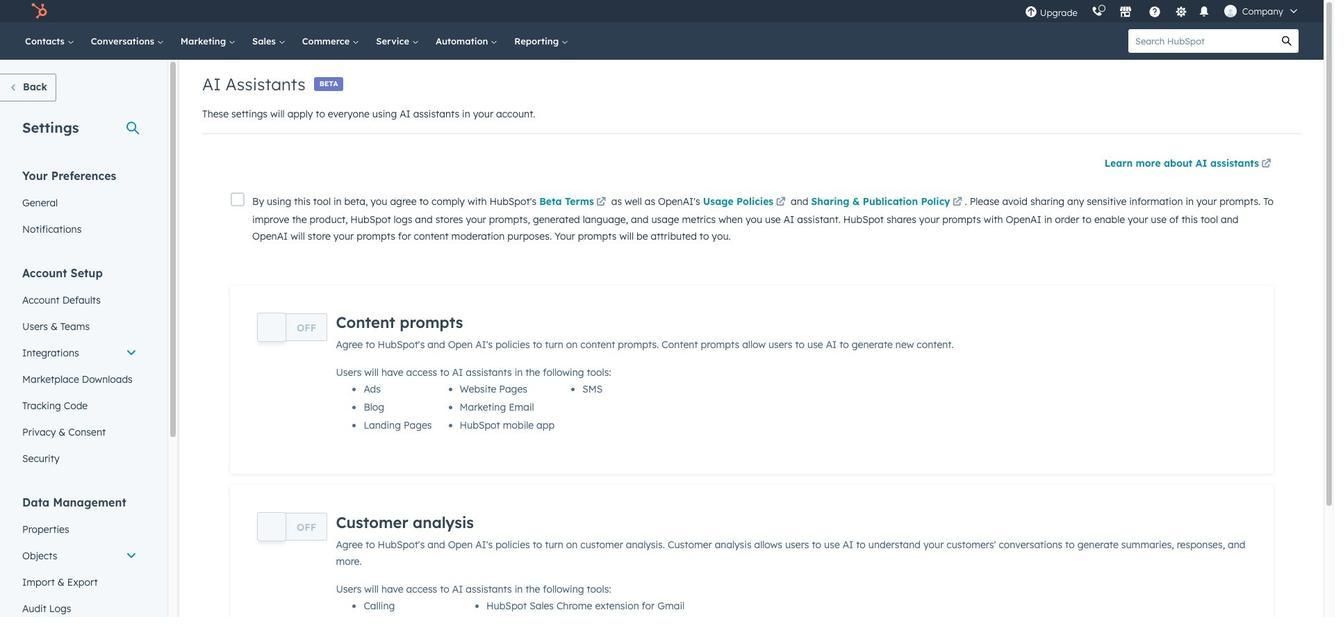 Task type: locate. For each thing, give the bounding box(es) containing it.
data management element
[[14, 495, 145, 617]]

account setup element
[[14, 266, 145, 472]]

link opens in a new window image
[[776, 195, 786, 211], [597, 197, 606, 208], [776, 197, 786, 208]]

Search HubSpot search field
[[1129, 29, 1276, 53]]

menu
[[1018, 0, 1308, 22]]

your preferences element
[[14, 168, 145, 243]]

link opens in a new window image
[[1262, 156, 1272, 173], [1262, 159, 1272, 170], [597, 195, 606, 211], [953, 195, 963, 211], [953, 197, 963, 208]]



Task type: describe. For each thing, give the bounding box(es) containing it.
jacob simon image
[[1225, 5, 1237, 17]]

marketplaces image
[[1120, 6, 1132, 19]]



Task type: vqa. For each thing, say whether or not it's contained in the screenshot.
Your Preferences 'element'
yes



